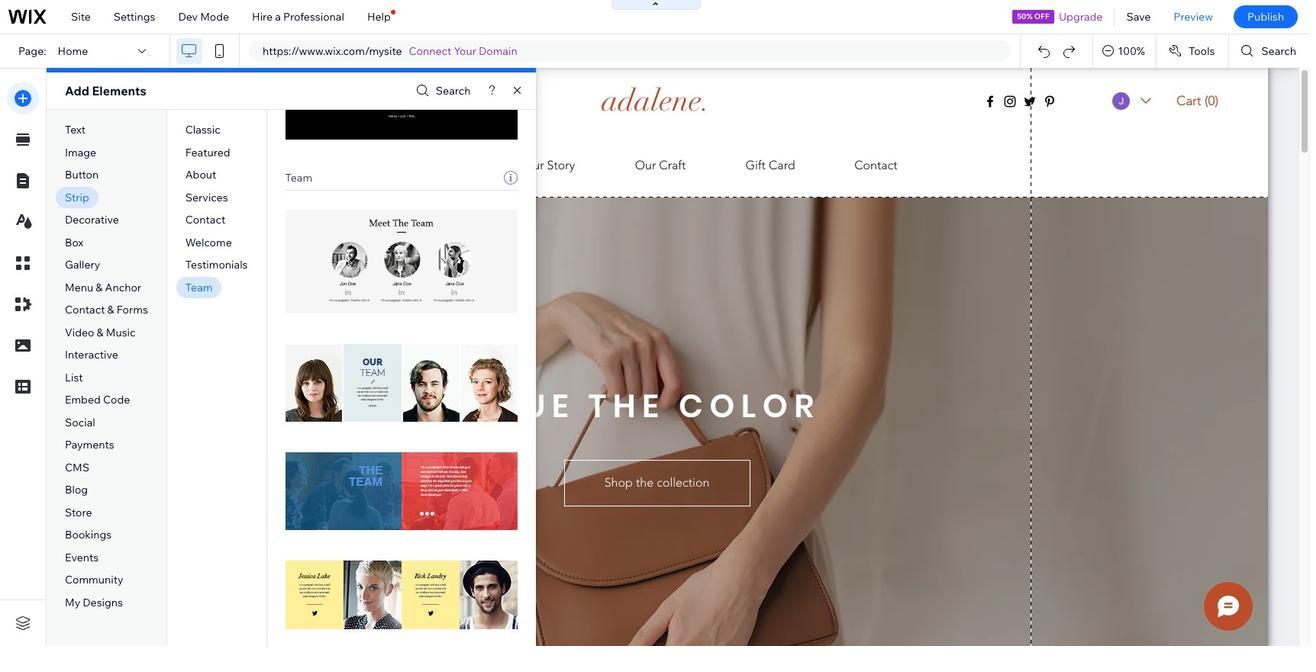 Task type: describe. For each thing, give the bounding box(es) containing it.
box
[[65, 236, 83, 249]]

site
[[71, 10, 91, 24]]

save
[[1126, 10, 1151, 24]]

video & music
[[65, 326, 136, 340]]

payments
[[65, 438, 114, 452]]

mode
[[200, 10, 229, 24]]

my designs
[[65, 596, 123, 610]]

& for video
[[97, 326, 104, 340]]

button
[[65, 168, 99, 182]]

menu & anchor
[[65, 281, 141, 295]]

preview
[[1174, 10, 1213, 24]]

100% button
[[1093, 34, 1156, 68]]

1 horizontal spatial search
[[1261, 44, 1296, 58]]

social
[[65, 416, 95, 430]]

bookings
[[65, 529, 112, 542]]

50%
[[1017, 11, 1033, 21]]

1 vertical spatial search button
[[412, 80, 471, 102]]

featured
[[185, 146, 230, 159]]

0 vertical spatial search button
[[1229, 34, 1310, 68]]

a
[[275, 10, 281, 24]]

professional
[[283, 10, 344, 24]]

welcome
[[185, 236, 232, 249]]

forms
[[117, 303, 148, 317]]

50% off
[[1017, 11, 1049, 21]]

https://www.wix.com/mysite
[[263, 44, 402, 58]]

preview button
[[1162, 0, 1224, 34]]

add
[[65, 83, 89, 98]]

contact & forms
[[65, 303, 148, 317]]

settings
[[114, 10, 155, 24]]

home
[[58, 44, 88, 58]]

embed
[[65, 393, 101, 407]]

your
[[454, 44, 476, 58]]

events
[[65, 551, 99, 565]]

interactive
[[65, 348, 118, 362]]

classic
[[185, 123, 220, 137]]



Task type: vqa. For each thing, say whether or not it's contained in the screenshot.
publish
yes



Task type: locate. For each thing, give the bounding box(es) containing it.
hire
[[252, 10, 273, 24]]

0 horizontal spatial team
[[185, 281, 213, 295]]

team
[[285, 171, 312, 185], [185, 281, 213, 295]]

& right video
[[97, 326, 104, 340]]

publish button
[[1234, 5, 1298, 28]]

search button down the connect
[[412, 80, 471, 102]]

search button down publish button
[[1229, 34, 1310, 68]]

elements
[[92, 83, 146, 98]]

hire a professional
[[252, 10, 344, 24]]

1 horizontal spatial contact
[[185, 213, 225, 227]]

1 horizontal spatial search button
[[1229, 34, 1310, 68]]

community
[[65, 574, 123, 587]]

save button
[[1115, 0, 1162, 34]]

upgrade
[[1059, 10, 1103, 24]]

0 vertical spatial &
[[96, 281, 103, 295]]

0 horizontal spatial search
[[436, 84, 471, 98]]

menu
[[65, 281, 93, 295]]

my
[[65, 596, 80, 610]]

off
[[1034, 11, 1049, 21]]

search button
[[1229, 34, 1310, 68], [412, 80, 471, 102]]

strip
[[65, 191, 89, 204]]

1 vertical spatial &
[[107, 303, 114, 317]]

gallery
[[65, 258, 100, 272]]

contact up video
[[65, 303, 105, 317]]

search down your
[[436, 84, 471, 98]]

add elements
[[65, 83, 146, 98]]

& left forms
[[107, 303, 114, 317]]

connect
[[409, 44, 451, 58]]

publish
[[1247, 10, 1284, 24]]

about
[[185, 168, 216, 182]]

search
[[1261, 44, 1296, 58], [436, 84, 471, 98]]

0 horizontal spatial search button
[[412, 80, 471, 102]]

tools button
[[1156, 34, 1229, 68]]

0 vertical spatial search
[[1261, 44, 1296, 58]]

1 vertical spatial team
[[185, 281, 213, 295]]

2 vertical spatial &
[[97, 326, 104, 340]]

designs
[[83, 596, 123, 610]]

music
[[106, 326, 136, 340]]

100%
[[1118, 44, 1145, 58]]

help
[[367, 10, 391, 24]]

video
[[65, 326, 94, 340]]

list
[[65, 371, 83, 385]]

dev
[[178, 10, 198, 24]]

1 vertical spatial search
[[436, 84, 471, 98]]

decorative
[[65, 213, 119, 227]]

&
[[96, 281, 103, 295], [107, 303, 114, 317], [97, 326, 104, 340]]

embed code
[[65, 393, 130, 407]]

& right menu
[[96, 281, 103, 295]]

contact for contact & forms
[[65, 303, 105, 317]]

text
[[65, 123, 86, 137]]

tools
[[1189, 44, 1215, 58]]

domain
[[479, 44, 517, 58]]

1 horizontal spatial team
[[285, 171, 312, 185]]

cms
[[65, 461, 89, 475]]

store
[[65, 506, 92, 520]]

image
[[65, 146, 96, 159]]

services
[[185, 191, 228, 204]]

contact for contact
[[185, 213, 225, 227]]

testimonials
[[185, 258, 248, 272]]

0 vertical spatial team
[[285, 171, 312, 185]]

code
[[103, 393, 130, 407]]

contact
[[185, 213, 225, 227], [65, 303, 105, 317]]

contact down services
[[185, 213, 225, 227]]

search down publish
[[1261, 44, 1296, 58]]

& for menu
[[96, 281, 103, 295]]

& for contact
[[107, 303, 114, 317]]

0 vertical spatial contact
[[185, 213, 225, 227]]

anchor
[[105, 281, 141, 295]]

https://www.wix.com/mysite connect your domain
[[263, 44, 517, 58]]

1 vertical spatial contact
[[65, 303, 105, 317]]

blog
[[65, 484, 88, 497]]

0 horizontal spatial contact
[[65, 303, 105, 317]]

dev mode
[[178, 10, 229, 24]]



